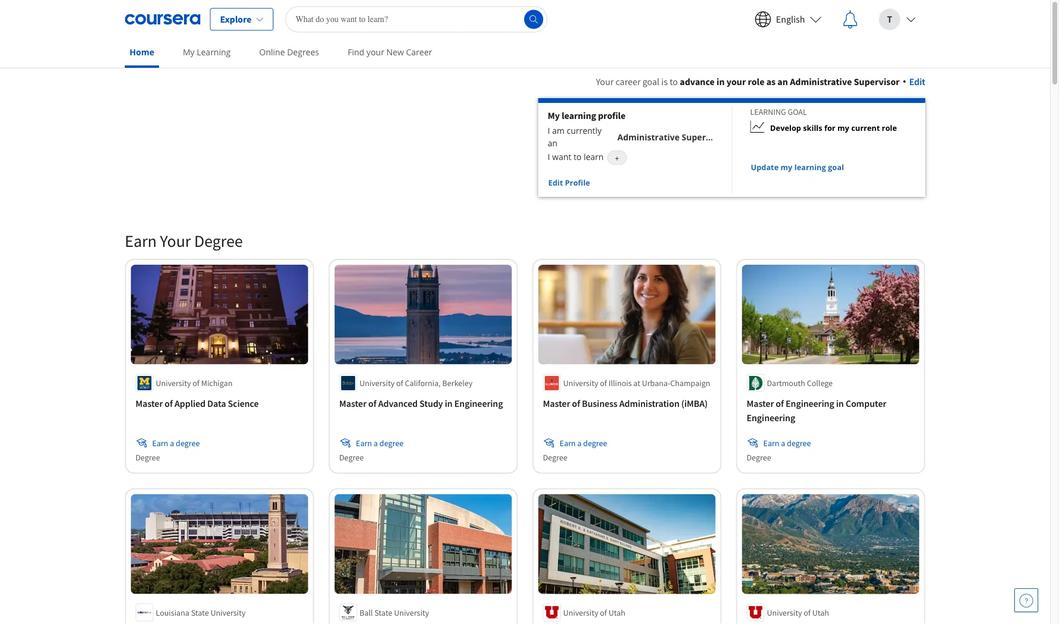 Task type: vqa. For each thing, say whether or not it's contained in the screenshot.
Earn associated with Master of Business Administration (iMBA)
yes



Task type: locate. For each thing, give the bounding box(es) containing it.
2 master from the left
[[339, 398, 367, 410]]

1 horizontal spatial learning
[[750, 107, 786, 117]]

0 vertical spatial learning
[[197, 46, 231, 58]]

1 vertical spatial goal
[[828, 162, 844, 172]]

in right advance in the right top of the page
[[717, 76, 725, 88]]

home link
[[125, 39, 159, 68]]

engineering down college
[[786, 398, 835, 410]]

learning down explore
[[197, 46, 231, 58]]

i am currently an administrative supervisor element
[[615, 128, 726, 146]]

1 vertical spatial your
[[160, 231, 191, 252]]

1 horizontal spatial my
[[838, 123, 850, 133]]

3 earn a degree from the left
[[560, 438, 607, 449]]

4 earn a degree from the left
[[764, 438, 811, 449]]

my inside earn your degree main content
[[548, 110, 560, 122]]

3 a from the left
[[577, 438, 582, 449]]

1 degree from the left
[[176, 438, 200, 449]]

study
[[420, 398, 443, 410]]

master of business administration (imba) link
[[543, 397, 711, 411]]

degree down business
[[583, 438, 607, 449]]

role left as
[[748, 76, 765, 88]]

earn
[[125, 231, 157, 252], [152, 438, 168, 449], [356, 438, 372, 449], [560, 438, 576, 449], [764, 438, 780, 449]]

0 vertical spatial my
[[183, 46, 195, 58]]

i inside i am currently an
[[548, 125, 550, 136]]

earn a degree down master of engineering in computer engineering
[[764, 438, 811, 449]]

0 horizontal spatial an
[[548, 138, 558, 149]]

role
[[748, 76, 765, 88], [882, 123, 897, 133]]

0 vertical spatial supervisor
[[854, 76, 900, 88]]

1 state from the left
[[191, 608, 209, 619]]

0 vertical spatial your
[[596, 76, 614, 88]]

+
[[615, 153, 619, 163]]

find
[[348, 46, 364, 58]]

master left advanced
[[339, 398, 367, 410]]

an
[[778, 76, 788, 88], [548, 138, 558, 149]]

degree down advanced
[[380, 438, 404, 449]]

in right the study
[[445, 398, 453, 410]]

earn a degree for business
[[560, 438, 607, 449]]

0 horizontal spatial supervisor
[[682, 131, 726, 143]]

1 horizontal spatial supervisor
[[854, 76, 900, 88]]

master left business
[[543, 398, 570, 410]]

master inside master of engineering in computer engineering
[[747, 398, 774, 410]]

0 horizontal spatial university of utah
[[563, 608, 626, 619]]

your left as
[[727, 76, 746, 88]]

2 degree from the left
[[380, 438, 404, 449]]

3 degree from the left
[[583, 438, 607, 449]]

supervisor inside i am currently an administrative supervisor element
[[682, 131, 726, 143]]

in left computer
[[836, 398, 844, 410]]

state for louisiana
[[191, 608, 209, 619]]

to right is
[[670, 76, 678, 88]]

california,
[[405, 378, 441, 389]]

1 vertical spatial an
[[548, 138, 558, 149]]

2 a from the left
[[374, 438, 378, 449]]

1 a from the left
[[170, 438, 174, 449]]

edit inside button
[[548, 178, 563, 188]]

master of engineering in computer engineering
[[747, 398, 887, 425]]

a
[[170, 438, 174, 449], [374, 438, 378, 449], [577, 438, 582, 449], [781, 438, 785, 449]]

at
[[634, 378, 640, 389]]

of inside "link"
[[165, 398, 173, 410]]

0 horizontal spatial my
[[183, 46, 195, 58]]

of
[[193, 378, 200, 389], [396, 378, 403, 389], [600, 378, 607, 389], [165, 398, 173, 410], [368, 398, 377, 410], [572, 398, 580, 410], [776, 398, 784, 410], [600, 608, 607, 619], [804, 608, 811, 619]]

in inside master of engineering in computer engineering
[[836, 398, 844, 410]]

to
[[670, 76, 678, 88], [574, 151, 582, 163]]

earn for master of applied data science
[[152, 438, 168, 449]]

degree down 'applied'
[[176, 438, 200, 449]]

an right as
[[778, 76, 788, 88]]

1 master from the left
[[136, 398, 163, 410]]

goal down develop skills for my current role
[[828, 162, 844, 172]]

administrative supervisor
[[618, 131, 726, 143]]

louisiana
[[156, 608, 189, 619]]

2 university of utah from the left
[[767, 608, 829, 619]]

0 vertical spatial role
[[748, 76, 765, 88]]

master
[[136, 398, 163, 410], [339, 398, 367, 410], [543, 398, 570, 410], [747, 398, 774, 410]]

0 horizontal spatial utah
[[609, 608, 626, 619]]

earn a degree down advanced
[[356, 438, 404, 449]]

1 i from the top
[[548, 125, 550, 136]]

applied
[[175, 398, 206, 410]]

my learning
[[183, 46, 231, 58]]

earn for master of business administration (imba)
[[560, 438, 576, 449]]

urbana-
[[642, 378, 670, 389]]

goal inside button
[[828, 162, 844, 172]]

edit for edit profile
[[548, 178, 563, 188]]

2 state from the left
[[375, 608, 392, 619]]

administrative up + button at the right top
[[618, 131, 680, 143]]

earn your degree
[[125, 231, 243, 252]]

goal
[[643, 76, 660, 88], [828, 162, 844, 172]]

1 vertical spatial my
[[781, 162, 793, 172]]

2 earn a degree from the left
[[356, 438, 404, 449]]

degree down master of engineering in computer engineering
[[787, 438, 811, 449]]

utah
[[609, 608, 626, 619], [813, 608, 829, 619]]

a for business
[[577, 438, 582, 449]]

1 horizontal spatial my
[[548, 110, 560, 122]]

english
[[776, 13, 805, 25]]

1 horizontal spatial an
[[778, 76, 788, 88]]

i left am
[[548, 125, 550, 136]]

1 vertical spatial your
[[727, 76, 746, 88]]

engineering down berkeley
[[454, 398, 503, 410]]

dartmouth college
[[767, 378, 833, 389]]

degree
[[194, 231, 243, 252], [136, 453, 160, 463], [339, 453, 364, 463], [543, 453, 568, 463], [747, 453, 771, 463]]

goal
[[788, 107, 807, 117]]

earn your degree collection element
[[118, 212, 933, 625]]

1 horizontal spatial role
[[882, 123, 897, 133]]

your
[[367, 46, 384, 58], [727, 76, 746, 88]]

2 i from the top
[[548, 151, 550, 163]]

university of utah
[[563, 608, 626, 619], [767, 608, 829, 619]]

1 vertical spatial edit
[[548, 178, 563, 188]]

1 horizontal spatial administrative
[[790, 76, 852, 88]]

4 master from the left
[[747, 398, 774, 410]]

master for master of applied data science
[[136, 398, 163, 410]]

1 earn a degree from the left
[[152, 438, 200, 449]]

my inside button
[[838, 123, 850, 133]]

ball
[[360, 608, 373, 619]]

university of california, berkeley
[[360, 378, 473, 389]]

1 vertical spatial learning
[[795, 162, 826, 172]]

engineering down dartmouth
[[747, 413, 795, 425]]

4 a from the left
[[781, 438, 785, 449]]

learning
[[562, 110, 596, 122], [795, 162, 826, 172]]

1 horizontal spatial learning
[[795, 162, 826, 172]]

None search field
[[286, 6, 548, 32]]

supervisor
[[854, 76, 900, 88], [682, 131, 726, 143]]

university
[[156, 378, 191, 389], [360, 378, 395, 389], [563, 378, 598, 389], [211, 608, 246, 619], [394, 608, 429, 619], [563, 608, 598, 619], [767, 608, 802, 619]]

master for master of advanced study in engineering
[[339, 398, 367, 410]]

my down coursera image
[[183, 46, 195, 58]]

1 horizontal spatial your
[[727, 76, 746, 88]]

1 vertical spatial role
[[882, 123, 897, 133]]

degree for master of applied data science
[[136, 453, 160, 463]]

my up am
[[548, 110, 560, 122]]

i for i want to learn
[[548, 151, 550, 163]]

science
[[228, 398, 259, 410]]

1 horizontal spatial edit
[[909, 76, 926, 88]]

ball state university
[[360, 608, 429, 619]]

1 horizontal spatial goal
[[828, 162, 844, 172]]

0 horizontal spatial my
[[781, 162, 793, 172]]

state right ball
[[375, 608, 392, 619]]

0 horizontal spatial edit
[[548, 178, 563, 188]]

my
[[838, 123, 850, 133], [781, 162, 793, 172]]

1 vertical spatial my
[[548, 110, 560, 122]]

1 vertical spatial administrative
[[618, 131, 680, 143]]

learning down skills
[[795, 162, 826, 172]]

learning up the currently
[[562, 110, 596, 122]]

0 vertical spatial edit
[[909, 76, 926, 88]]

currently
[[567, 125, 602, 136]]

master inside "link"
[[136, 398, 163, 410]]

explore button
[[210, 8, 274, 31]]

0 vertical spatial goal
[[643, 76, 660, 88]]

of inside master of engineering in computer engineering
[[776, 398, 784, 410]]

learning
[[197, 46, 231, 58], [750, 107, 786, 117]]

0 vertical spatial my
[[838, 123, 850, 133]]

state
[[191, 608, 209, 619], [375, 608, 392, 619]]

am
[[552, 125, 565, 136]]

administrative
[[790, 76, 852, 88], [618, 131, 680, 143]]

engineering
[[454, 398, 503, 410], [786, 398, 835, 410], [747, 413, 795, 425]]

degree
[[176, 438, 200, 449], [380, 438, 404, 449], [583, 438, 607, 449], [787, 438, 811, 449]]

earn a degree for advanced
[[356, 438, 404, 449]]

1 horizontal spatial utah
[[813, 608, 829, 619]]

0 vertical spatial your
[[367, 46, 384, 58]]

master left 'applied'
[[136, 398, 163, 410]]

1 horizontal spatial state
[[375, 608, 392, 619]]

i want to learn
[[548, 151, 604, 163]]

0 vertical spatial i
[[548, 125, 550, 136]]

0 horizontal spatial state
[[191, 608, 209, 619]]

0 horizontal spatial your
[[160, 231, 191, 252]]

edit
[[909, 76, 926, 88], [548, 178, 563, 188]]

0 horizontal spatial learning
[[562, 110, 596, 122]]

earn a degree
[[152, 438, 200, 449], [356, 438, 404, 449], [560, 438, 607, 449], [764, 438, 811, 449]]

earn a degree down business
[[560, 438, 607, 449]]

degree for business
[[583, 438, 607, 449]]

supervisor left the edit dropdown button
[[854, 76, 900, 88]]

as
[[767, 76, 776, 88]]

coursera image
[[125, 10, 200, 29]]

help center image
[[1019, 594, 1034, 608]]

learning up line chart image
[[750, 107, 786, 117]]

0 vertical spatial to
[[670, 76, 678, 88]]

state for ball
[[375, 608, 392, 619]]

master down dartmouth
[[747, 398, 774, 410]]

1 vertical spatial to
[[574, 151, 582, 163]]

degrees
[[287, 46, 319, 58]]

online degrees
[[259, 46, 319, 58]]

my right for at right top
[[838, 123, 850, 133]]

state right louisiana
[[191, 608, 209, 619]]

find your new career link
[[343, 39, 437, 66]]

3 master from the left
[[543, 398, 570, 410]]

goal left is
[[643, 76, 660, 88]]

career
[[616, 76, 641, 88]]

i am currently an
[[548, 125, 602, 149]]

1 utah from the left
[[609, 608, 626, 619]]

to right want
[[574, 151, 582, 163]]

2 horizontal spatial in
[[836, 398, 844, 410]]

4 degree from the left
[[787, 438, 811, 449]]

my right update
[[781, 162, 793, 172]]

earn a degree down 'applied'
[[152, 438, 200, 449]]

degree for engineering
[[787, 438, 811, 449]]

your right find
[[367, 46, 384, 58]]

an down am
[[548, 138, 558, 149]]

supervisor left line chart image
[[682, 131, 726, 143]]

develop skills for my current role
[[770, 123, 897, 133]]

my
[[183, 46, 195, 58], [548, 110, 560, 122]]

master for master of business administration (imba)
[[543, 398, 570, 410]]

a for engineering
[[781, 438, 785, 449]]

i left want
[[548, 151, 550, 163]]

dartmouth
[[767, 378, 805, 389]]

of for study
[[368, 398, 377, 410]]

1 vertical spatial learning
[[750, 107, 786, 117]]

2 utah from the left
[[813, 608, 829, 619]]

master for master of engineering in computer engineering
[[747, 398, 774, 410]]

a for advanced
[[374, 438, 378, 449]]

advanced
[[378, 398, 418, 410]]

administrative up the goal
[[790, 76, 852, 88]]

for
[[825, 123, 836, 133]]

1 horizontal spatial in
[[717, 76, 725, 88]]

1 vertical spatial supervisor
[[682, 131, 726, 143]]

role right current
[[882, 123, 897, 133]]

edit inside dropdown button
[[909, 76, 926, 88]]

1 horizontal spatial university of utah
[[767, 608, 829, 619]]

edit profile button
[[548, 172, 591, 194]]

0 horizontal spatial your
[[367, 46, 384, 58]]

1 vertical spatial i
[[548, 151, 550, 163]]

develop skills for my current role button
[[733, 117, 897, 139]]



Task type: describe. For each thing, give the bounding box(es) containing it.
1 university of utah from the left
[[563, 608, 626, 619]]

champaign
[[670, 378, 710, 389]]

is
[[662, 76, 668, 88]]

degree for applied
[[176, 438, 200, 449]]

update my learning goal button
[[733, 157, 845, 178]]

role inside the develop skills for my current role button
[[882, 123, 897, 133]]

learning inside button
[[795, 162, 826, 172]]

0 horizontal spatial learning
[[197, 46, 231, 58]]

0 vertical spatial an
[[778, 76, 788, 88]]

profile
[[598, 110, 626, 122]]

degree for master of engineering in computer engineering
[[747, 453, 771, 463]]

0 horizontal spatial administrative
[[618, 131, 680, 143]]

of for data
[[165, 398, 173, 410]]

0 horizontal spatial role
[[748, 76, 765, 88]]

engineering for study
[[454, 398, 503, 410]]

an inside i am currently an
[[548, 138, 558, 149]]

master of engineering in computer engineering link
[[747, 397, 915, 426]]

learning goal
[[750, 107, 807, 117]]

earn a degree for engineering
[[764, 438, 811, 449]]

your inside earn your degree main content
[[727, 76, 746, 88]]

engineering for in
[[747, 413, 795, 425]]

master of advanced study in engineering
[[339, 398, 503, 410]]

earn for master of engineering in computer engineering
[[764, 438, 780, 449]]

university of illinois at urbana-champaign
[[563, 378, 710, 389]]

0 horizontal spatial to
[[574, 151, 582, 163]]

1 horizontal spatial to
[[670, 76, 678, 88]]

profile
[[565, 178, 590, 188]]

english button
[[745, 0, 831, 38]]

my inside button
[[781, 162, 793, 172]]

of for administration
[[572, 398, 580, 410]]

i for i am currently an
[[548, 125, 550, 136]]

master of advanced study in engineering link
[[339, 397, 507, 411]]

1 horizontal spatial your
[[596, 76, 614, 88]]

edit profile
[[548, 178, 590, 188]]

edit for edit
[[909, 76, 926, 88]]

develop
[[770, 123, 801, 133]]

update my learning goal
[[751, 162, 844, 172]]

online
[[259, 46, 285, 58]]

of for at
[[600, 378, 607, 389]]

learning inside earn your degree main content
[[750, 107, 786, 117]]

of for in
[[776, 398, 784, 410]]

degree for advanced
[[380, 438, 404, 449]]

(imba)
[[682, 398, 708, 410]]

home
[[130, 46, 154, 58]]

business
[[582, 398, 618, 410]]

What do you want to learn? text field
[[286, 6, 548, 32]]

my for my learning profile
[[548, 110, 560, 122]]

my learning link
[[178, 39, 235, 66]]

louisiana state university
[[156, 608, 246, 619]]

degree for master of business administration (imba)
[[543, 453, 568, 463]]

college
[[807, 378, 833, 389]]

0 vertical spatial learning
[[562, 110, 596, 122]]

computer
[[846, 398, 887, 410]]

update
[[751, 162, 779, 172]]

0 horizontal spatial in
[[445, 398, 453, 410]]

michigan
[[201, 378, 233, 389]]

illinois
[[609, 378, 632, 389]]

edit button
[[904, 74, 926, 89]]

new
[[387, 46, 404, 58]]

0 horizontal spatial goal
[[643, 76, 660, 88]]

earn a degree for applied
[[152, 438, 200, 449]]

a for applied
[[170, 438, 174, 449]]

0 vertical spatial administrative
[[790, 76, 852, 88]]

t button
[[870, 0, 926, 38]]

data
[[207, 398, 226, 410]]

master of applied data science link
[[136, 397, 304, 411]]

line chart image
[[750, 121, 765, 135]]

online degrees link
[[255, 39, 324, 66]]

current
[[851, 123, 880, 133]]

explore
[[220, 13, 252, 25]]

your career goal is to advance in your role as an administrative supervisor
[[596, 76, 900, 88]]

t
[[887, 13, 892, 25]]

your inside 'element'
[[160, 231, 191, 252]]

master of applied data science
[[136, 398, 259, 410]]

your inside find your new career link
[[367, 46, 384, 58]]

career
[[406, 46, 432, 58]]

berkeley
[[442, 378, 473, 389]]

of for berkeley
[[396, 378, 403, 389]]

university of michigan
[[156, 378, 233, 389]]

master of business administration (imba)
[[543, 398, 708, 410]]

degree for master of advanced study in engineering
[[339, 453, 364, 463]]

my for my learning
[[183, 46, 195, 58]]

learn
[[584, 151, 604, 163]]

+ button
[[607, 151, 627, 165]]

earn your degree main content
[[0, 60, 1050, 625]]

administration
[[619, 398, 680, 410]]

skills
[[803, 123, 823, 133]]

earn for master of advanced study in engineering
[[356, 438, 372, 449]]

advance
[[680, 76, 715, 88]]

my learning profile
[[548, 110, 626, 122]]

want
[[552, 151, 572, 163]]

find your new career
[[348, 46, 432, 58]]



